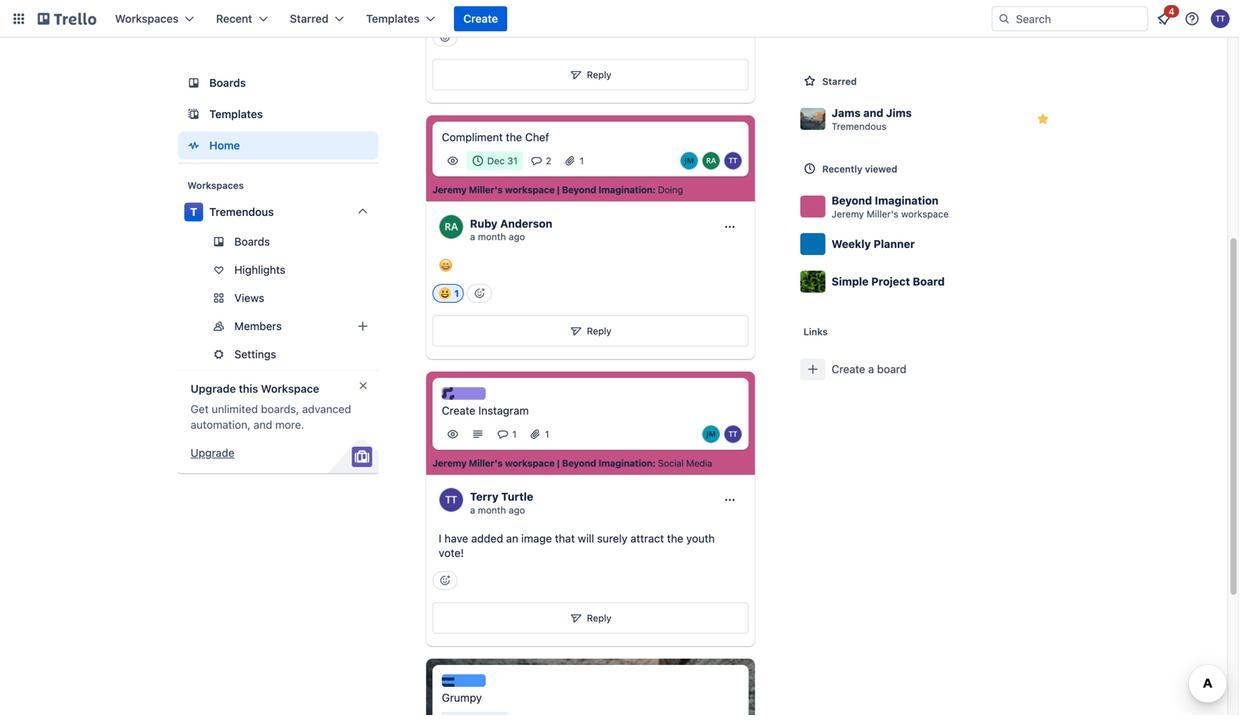 Task type: locate. For each thing, give the bounding box(es) containing it.
add reaction image
[[433, 28, 458, 47], [467, 284, 492, 303], [433, 571, 458, 590]]

jims
[[886, 106, 912, 119]]

grumpy link
[[433, 665, 749, 716]]

grumpy
[[442, 692, 482, 705]]

0 vertical spatial tremendous
[[832, 121, 887, 132]]

1 vertical spatial starred
[[822, 76, 857, 87]]

imagination left social
[[599, 458, 653, 469]]

2 beyond imagination link from the top
[[562, 457, 653, 470]]

month
[[478, 231, 506, 242], [478, 505, 506, 516]]

1 boards link from the top
[[178, 69, 379, 97]]

0 horizontal spatial starred
[[290, 12, 329, 25]]

jams and jims tremendous
[[832, 106, 912, 132]]

workspaces
[[115, 12, 179, 25], [187, 180, 244, 191]]

2 vertical spatial reply
[[587, 613, 612, 624]]

month inside terry turtle a month ago
[[478, 505, 506, 516]]

beyond imagination link
[[562, 184, 653, 196], [562, 457, 653, 470]]

upgrade inside upgrade this workspace get unlimited boards, advanced automation, and more.
[[191, 382, 236, 395]]

board
[[913, 275, 945, 288]]

1 | from the top
[[557, 185, 560, 195]]

turtle
[[501, 491, 533, 504]]

ruby
[[470, 217, 498, 230]]

a down ruby
[[470, 231, 475, 242]]

: left social
[[653, 458, 656, 469]]

2 boards link from the top
[[178, 229, 379, 254]]

2 vertical spatial add reaction image
[[433, 571, 458, 590]]

a down terry at the bottom left of the page
[[470, 505, 475, 516]]

dec
[[487, 156, 505, 167]]

home
[[209, 139, 240, 152]]

upgrade button
[[191, 445, 234, 461]]

3 reply button from the top
[[433, 603, 749, 634]]

boards for templates
[[209, 76, 246, 89]]

ago down the turtle
[[509, 505, 525, 516]]

create a board button
[[794, 351, 1062, 388]]

viewed
[[865, 164, 898, 175]]

create inside primary "element"
[[463, 12, 498, 25]]

0 horizontal spatial tremendous
[[209, 206, 274, 218]]

ago down anderson
[[509, 231, 525, 242]]

0 vertical spatial add reaction image
[[433, 28, 458, 47]]

0 vertical spatial boards
[[209, 76, 246, 89]]

:
[[653, 185, 656, 195], [653, 458, 656, 469]]

workspace
[[505, 185, 555, 195], [901, 209, 949, 220], [505, 458, 555, 469]]

1 horizontal spatial templates
[[366, 12, 420, 25]]

1 vertical spatial create
[[832, 363, 865, 376]]

2 vertical spatial miller's
[[469, 458, 503, 469]]

1 vertical spatial the
[[667, 532, 684, 545]]

1 vertical spatial workspace
[[901, 209, 949, 220]]

upgrade down automation,
[[191, 447, 234, 460]]

3 reply from the top
[[587, 613, 612, 624]]

2 month from the top
[[478, 505, 506, 516]]

instagram
[[479, 404, 529, 417]]

workspace
[[261, 382, 319, 395]]

imagination left doing
[[599, 185, 653, 195]]

1 vertical spatial a
[[868, 363, 874, 376]]

jeremy for ruby anderson
[[433, 185, 467, 195]]

1 vertical spatial miller's
[[867, 209, 899, 220]]

|
[[557, 185, 560, 195], [557, 458, 560, 469]]

reply
[[587, 69, 612, 80], [587, 326, 612, 336], [587, 613, 612, 624]]

miller's up "weekly planner" on the right of the page
[[867, 209, 899, 220]]

highlights
[[234, 263, 285, 276]]

ago
[[509, 231, 525, 242], [509, 505, 525, 516]]

2 vertical spatial reply button
[[433, 603, 749, 634]]

0 horizontal spatial templates
[[209, 108, 263, 121]]

2 | from the top
[[557, 458, 560, 469]]

beyond imagination link left social
[[562, 457, 653, 470]]

0 vertical spatial :
[[653, 185, 656, 195]]

automation,
[[191, 418, 251, 431]]

1 month from the top
[[478, 231, 506, 242]]

a inside button
[[868, 363, 874, 376]]

views
[[234, 292, 264, 305]]

0 vertical spatial ago
[[509, 231, 525, 242]]

1 horizontal spatial and
[[863, 106, 884, 119]]

create instagram
[[442, 404, 529, 417]]

2 vertical spatial workspace
[[505, 458, 555, 469]]

2
[[546, 156, 552, 167]]

0 vertical spatial and
[[863, 106, 884, 119]]

jeremy for terry turtle
[[433, 458, 467, 469]]

starred
[[290, 12, 329, 25], [822, 76, 857, 87]]

boards link
[[178, 69, 379, 97], [178, 229, 379, 254]]

0 vertical spatial the
[[506, 131, 522, 144]]

1 ago from the top
[[509, 231, 525, 242]]

boards up highlights
[[234, 235, 270, 248]]

2 vertical spatial jeremy
[[433, 458, 467, 469]]

and left jims
[[863, 106, 884, 119]]

month inside ruby anderson a month ago
[[478, 231, 506, 242]]

upgrade
[[191, 382, 236, 395], [191, 447, 234, 460]]

home link
[[178, 132, 379, 160]]

1 vertical spatial upgrade
[[191, 447, 234, 460]]

jeremy miller's workspace | beyond imagination : doing
[[433, 185, 683, 195]]

beyond inside beyond imagination jeremy miller's workspace
[[832, 194, 872, 207]]

reply button
[[433, 59, 749, 90], [433, 315, 749, 347], [433, 603, 749, 634]]

: left doing
[[653, 185, 656, 195]]

2 vertical spatial a
[[470, 505, 475, 516]]

boards link up templates link
[[178, 69, 379, 97]]

workspace up weekly planner 'link'
[[901, 209, 949, 220]]

0 vertical spatial beyond imagination link
[[562, 184, 653, 196]]

1 vertical spatial boards link
[[178, 229, 379, 254]]

color: purple, title: none image
[[442, 387, 486, 400]]

boards link for highlights
[[178, 229, 379, 254]]

project
[[871, 275, 910, 288]]

31
[[507, 156, 518, 167]]

1 beyond imagination link from the top
[[562, 184, 653, 196]]

and inside upgrade this workspace get unlimited boards, advanced automation, and more.
[[254, 418, 272, 431]]

will
[[578, 532, 594, 545]]

create for create
[[463, 12, 498, 25]]

1 vertical spatial and
[[254, 418, 272, 431]]

tremendous inside jams and jims tremendous
[[832, 121, 887, 132]]

the left youth
[[667, 532, 684, 545]]

workspace for turtle
[[505, 458, 555, 469]]

jeremy up weekly
[[832, 209, 864, 220]]

1 vertical spatial month
[[478, 505, 506, 516]]

1 vertical spatial tremendous
[[209, 206, 274, 218]]

2 ago from the top
[[509, 505, 525, 516]]

boards for highlights
[[234, 235, 270, 248]]

weekly planner
[[832, 238, 915, 251]]

open information menu image
[[1184, 11, 1200, 27]]

1 vertical spatial reply button
[[433, 315, 749, 347]]

0 vertical spatial |
[[557, 185, 560, 195]]

imagination down viewed
[[875, 194, 939, 207]]

upgrade up get
[[191, 382, 236, 395]]

beyond for anderson
[[562, 185, 596, 195]]

the left chef
[[506, 131, 522, 144]]

jeremy inside beyond imagination jeremy miller's workspace
[[832, 209, 864, 220]]

advanced
[[302, 403, 351, 416]]

miller's down dec
[[469, 185, 503, 195]]

0 vertical spatial starred
[[290, 12, 329, 25]]

a
[[470, 231, 475, 242], [868, 363, 874, 376], [470, 505, 475, 516]]

ago inside terry turtle a month ago
[[509, 505, 525, 516]]

templates right starred "dropdown button"
[[366, 12, 420, 25]]

boards link up 'highlights' link
[[178, 229, 379, 254]]

and down boards,
[[254, 418, 272, 431]]

2 reply from the top
[[587, 326, 612, 336]]

miller's up terry at the bottom left of the page
[[469, 458, 503, 469]]

search image
[[998, 13, 1011, 25]]

a for terry turtle
[[470, 505, 475, 516]]

beyond
[[562, 185, 596, 195], [832, 194, 872, 207], [562, 458, 596, 469]]

0 vertical spatial workspaces
[[115, 12, 179, 25]]

jeremy down the "compliment"
[[433, 185, 467, 195]]

have
[[445, 532, 468, 545]]

1 vertical spatial beyond imagination link
[[562, 457, 653, 470]]

create for create a board
[[832, 363, 865, 376]]

0 vertical spatial reply button
[[433, 59, 749, 90]]

highlights link
[[178, 258, 379, 283]]

ago inside ruby anderson a month ago
[[509, 231, 525, 242]]

0 vertical spatial workspace
[[505, 185, 555, 195]]

1 vertical spatial add reaction image
[[467, 284, 492, 303]]

1 horizontal spatial tremendous
[[832, 121, 887, 132]]

social
[[658, 458, 684, 469]]

jeremy
[[433, 185, 467, 195], [832, 209, 864, 220], [433, 458, 467, 469]]

2 reply button from the top
[[433, 315, 749, 347]]

a inside ruby anderson a month ago
[[470, 231, 475, 242]]

imagination
[[599, 185, 653, 195], [875, 194, 939, 207], [599, 458, 653, 469]]

starred right recent popup button
[[290, 12, 329, 25]]

0 vertical spatial month
[[478, 231, 506, 242]]

and
[[863, 106, 884, 119], [254, 418, 272, 431]]

month down terry at the bottom left of the page
[[478, 505, 506, 516]]

0 horizontal spatial the
[[506, 131, 522, 144]]

2 upgrade from the top
[[191, 447, 234, 460]]

2 : from the top
[[653, 458, 656, 469]]

a inside terry turtle a month ago
[[470, 505, 475, 516]]

ago for turtle
[[509, 505, 525, 516]]

planner
[[874, 238, 915, 251]]

tremendous right 't'
[[209, 206, 274, 218]]

recent
[[216, 12, 252, 25]]

1 : from the top
[[653, 185, 656, 195]]

boards right board "image"
[[209, 76, 246, 89]]

workspaces inside workspaces popup button
[[115, 12, 179, 25]]

beyond imagination link for terry turtle
[[562, 457, 653, 470]]

templates
[[366, 12, 420, 25], [209, 108, 263, 121]]

1 vertical spatial boards
[[234, 235, 270, 248]]

the
[[506, 131, 522, 144], [667, 532, 684, 545]]

imagination for anderson
[[599, 185, 653, 195]]

0 horizontal spatial and
[[254, 418, 272, 431]]

0 vertical spatial upgrade
[[191, 382, 236, 395]]

1 horizontal spatial the
[[667, 532, 684, 545]]

beyond imagination link left doing
[[562, 184, 653, 196]]

create a board
[[832, 363, 907, 376]]

surely
[[597, 532, 628, 545]]

jeremy down create instagram on the bottom left of page
[[433, 458, 467, 469]]

weekly planner link
[[794, 225, 1062, 263]]

1 vertical spatial workspaces
[[187, 180, 244, 191]]

add image
[[353, 317, 372, 336]]

1
[[580, 156, 584, 167], [454, 288, 459, 299], [512, 429, 517, 440], [545, 429, 549, 440]]

workspace up the turtle
[[505, 458, 555, 469]]

month down ruby
[[478, 231, 506, 242]]

board
[[877, 363, 907, 376]]

i have added an image that will surely attract the youth vote!
[[439, 532, 715, 560]]

a for ruby anderson
[[470, 231, 475, 242]]

0 vertical spatial a
[[470, 231, 475, 242]]

2 vertical spatial create
[[442, 404, 476, 417]]

attract
[[631, 532, 664, 545]]

1 horizontal spatial workspaces
[[187, 180, 244, 191]]

tremendous down the jams
[[832, 121, 887, 132]]

miller's
[[469, 185, 503, 195], [867, 209, 899, 220], [469, 458, 503, 469]]

0 vertical spatial create
[[463, 12, 498, 25]]

Search field
[[1011, 7, 1148, 31]]

boards
[[209, 76, 246, 89], [234, 235, 270, 248]]

templates up the home
[[209, 108, 263, 121]]

1 upgrade from the top
[[191, 382, 236, 395]]

1 vertical spatial reply
[[587, 326, 612, 336]]

1 vertical spatial ago
[[509, 505, 525, 516]]

0 vertical spatial miller's
[[469, 185, 503, 195]]

1 vertical spatial jeremy
[[832, 209, 864, 220]]

0 vertical spatial jeremy
[[433, 185, 467, 195]]

tremendous
[[832, 121, 887, 132], [209, 206, 274, 218]]

0 vertical spatial boards link
[[178, 69, 379, 97]]

a left board
[[868, 363, 874, 376]]

an
[[506, 532, 518, 545]]

miller's inside beyond imagination jeremy miller's workspace
[[867, 209, 899, 220]]

0 vertical spatial templates
[[366, 12, 420, 25]]

starred up the jams
[[822, 76, 857, 87]]

0 horizontal spatial workspaces
[[115, 12, 179, 25]]

primary element
[[0, 0, 1239, 38]]

1 vertical spatial :
[[653, 458, 656, 469]]

beyond imagination link for ruby anderson
[[562, 184, 653, 196]]

0 vertical spatial reply
[[587, 69, 612, 80]]

workspace down the 31
[[505, 185, 555, 195]]

1 vertical spatial |
[[557, 458, 560, 469]]

simple
[[832, 275, 869, 288]]



Task type: vqa. For each thing, say whether or not it's contained in the screenshot.
'Boards' corresponding to Highlights
yes



Task type: describe. For each thing, give the bounding box(es) containing it.
added
[[471, 532, 503, 545]]

| for turtle
[[557, 458, 560, 469]]

and inside jams and jims tremendous
[[863, 106, 884, 119]]

media
[[686, 458, 712, 469]]

this
[[239, 382, 258, 395]]

settings
[[234, 348, 276, 361]]

beyond for turtle
[[562, 458, 596, 469]]

i
[[439, 532, 442, 545]]

ruby anderson a month ago
[[470, 217, 552, 242]]

reply button for ruby anderson
[[433, 315, 749, 347]]

the inside i have added an image that will surely attract the youth vote!
[[667, 532, 684, 545]]

terry turtle (terryturtle) image
[[1211, 9, 1230, 28]]

terry turtle a month ago
[[470, 491, 533, 516]]

starred button
[[281, 6, 354, 31]]

1 vertical spatial templates
[[209, 108, 263, 121]]

vote!
[[439, 547, 464, 560]]

workspace for anderson
[[505, 185, 555, 195]]

4 notifications image
[[1155, 9, 1174, 28]]

workspaces button
[[106, 6, 204, 31]]

miller's for turtle
[[469, 458, 503, 469]]

click to unstar jams and jims. it will be removed from your starred list. image
[[1035, 111, 1051, 127]]

links
[[804, 326, 828, 337]]

upgrade this workspace get unlimited boards, advanced automation, and more.
[[191, 382, 351, 431]]

youth
[[686, 532, 715, 545]]

jams
[[832, 106, 861, 119]]

create for create instagram
[[442, 404, 476, 417]]

members
[[234, 320, 282, 333]]

upgrade for upgrade
[[191, 447, 234, 460]]

1 reply button from the top
[[433, 59, 749, 90]]

templates button
[[357, 6, 445, 31]]

simple project board link
[[794, 263, 1062, 301]]

more.
[[275, 418, 304, 431]]

1 reply from the top
[[587, 69, 612, 80]]

template board image
[[184, 105, 203, 124]]

boards link for templates
[[178, 69, 379, 97]]

image
[[521, 532, 552, 545]]

starred inside "dropdown button"
[[290, 12, 329, 25]]

recent button
[[207, 6, 277, 31]]

recently viewed
[[822, 164, 898, 175]]

simple project board
[[832, 275, 945, 288]]

jeremy miller's workspace | beyond imagination : social media
[[433, 458, 712, 469]]

month for terry
[[478, 505, 506, 516]]

board image
[[184, 74, 203, 92]]

get
[[191, 403, 209, 416]]

reply for anderson
[[587, 326, 612, 336]]

templates link
[[178, 100, 379, 128]]

reply for turtle
[[587, 613, 612, 624]]

dec 31
[[487, 156, 518, 167]]

upgrade for upgrade this workspace get unlimited boards, advanced automation, and more.
[[191, 382, 236, 395]]

back to home image
[[38, 6, 96, 31]]

chef
[[525, 131, 549, 144]]

: for terry turtle
[[653, 458, 656, 469]]

settings link
[[178, 342, 379, 367]]

: for ruby anderson
[[653, 185, 656, 195]]

members link
[[178, 314, 379, 339]]

compliment the chef
[[442, 131, 549, 144]]

color: blue, title: none image
[[442, 675, 486, 687]]

grinning image
[[439, 258, 453, 272]]

| for anderson
[[557, 185, 560, 195]]

reply button for terry turtle
[[433, 603, 749, 634]]

that
[[555, 532, 575, 545]]

miller's for anderson
[[469, 185, 503, 195]]

views link
[[178, 286, 379, 311]]

ago for anderson
[[509, 231, 525, 242]]

workspace inside beyond imagination jeremy miller's workspace
[[901, 209, 949, 220]]

weekly
[[832, 238, 871, 251]]

recently
[[822, 164, 863, 175]]

boards,
[[261, 403, 299, 416]]

1 horizontal spatial starred
[[822, 76, 857, 87]]

grumpy button
[[426, 659, 755, 716]]

home image
[[184, 136, 203, 155]]

unlimited
[[212, 403, 258, 416]]

imagination for turtle
[[599, 458, 653, 469]]

terry
[[470, 491, 499, 504]]

doing
[[658, 185, 683, 195]]

month for ruby
[[478, 231, 506, 242]]

beyond imagination jeremy miller's workspace
[[832, 194, 949, 220]]

templates inside 'popup button'
[[366, 12, 420, 25]]

create button
[[454, 6, 507, 31]]

t
[[190, 206, 197, 218]]

compliment
[[442, 131, 503, 144]]

imagination inside beyond imagination jeremy miller's workspace
[[875, 194, 939, 207]]

anderson
[[500, 217, 552, 230]]



